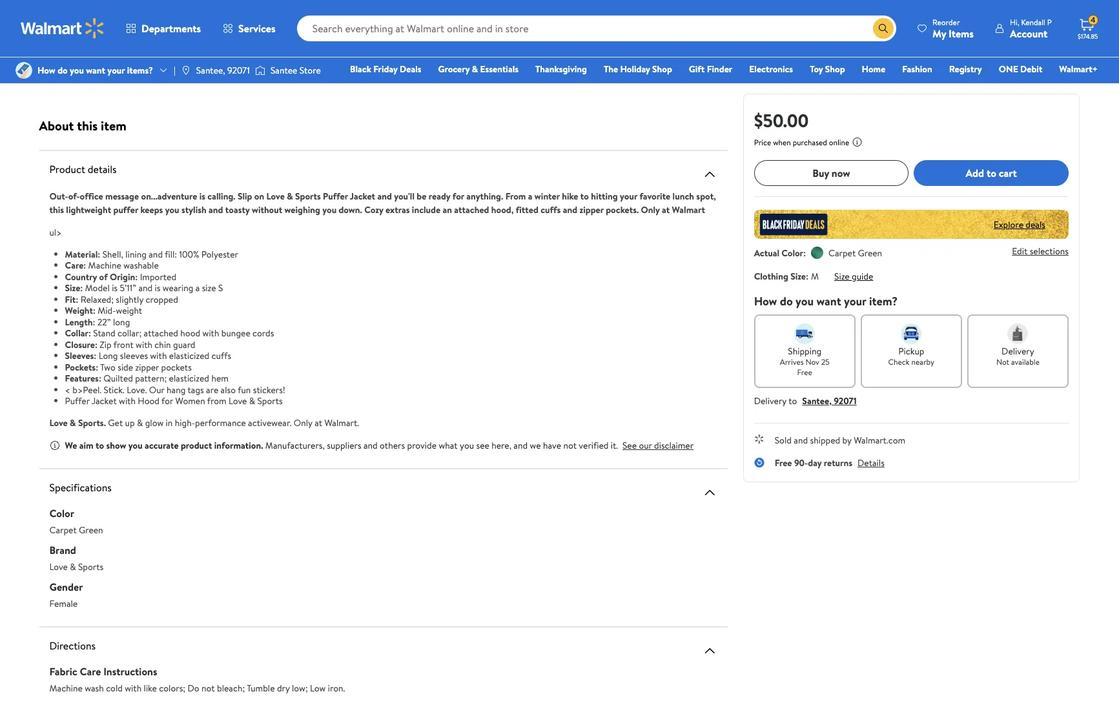 Task type: describe. For each thing, give the bounding box(es) containing it.
cart
[[1000, 166, 1018, 180]]

pickup for pickup check nearby
[[899, 345, 925, 358]]

intent image for delivery image
[[1008, 324, 1029, 344]]

low;
[[292, 682, 308, 695]]

0 vertical spatial shipping
[[306, 29, 334, 40]]

delivery to santee, 92071
[[755, 395, 858, 408]]

591
[[255, 9, 266, 20]]

0 horizontal spatial is
[[112, 282, 118, 295]]

relaxed;
[[81, 293, 114, 306]]

button
[[620, 24, 651, 38]]

and left others
[[364, 439, 378, 452]]

services
[[238, 21, 276, 36]]

with right hood
[[203, 327, 219, 340]]

and right 5'11"
[[139, 282, 153, 295]]

do for how do you want your items?
[[58, 64, 68, 77]]

with up pattern;
[[150, 350, 167, 362]]

Walmart Site-Wide search field
[[297, 16, 897, 41]]

carpet inside the color carpet green brand love & sports gender female
[[49, 524, 77, 537]]

& left the sports.
[[70, 416, 76, 429]]

delivery not available
[[997, 345, 1041, 368]]

black friday deals
[[350, 63, 422, 76]]

product group containing 269
[[42, 0, 186, 83]]

returns
[[825, 457, 853, 470]]

clear search field text image
[[858, 23, 868, 33]]

purchased
[[794, 137, 828, 148]]

how for how do you want your item?
[[755, 293, 778, 309]]

1 horizontal spatial color
[[782, 247, 804, 260]]

product group containing 591
[[214, 0, 358, 83]]

high-
[[175, 416, 195, 429]]

shipping inside eytino womens sherpa coat lapel fleece lined jacket winter warm button down hooded coat outerwear with pocket 3+ day shipping
[[585, 64, 613, 75]]

manufacturers,
[[265, 439, 325, 452]]

2 shop from the left
[[826, 63, 845, 76]]

from
[[506, 190, 526, 203]]

with left hood
[[119, 395, 136, 408]]

spot,
[[697, 190, 716, 203]]

item
[[101, 117, 126, 134]]

shipping
[[789, 345, 822, 358]]

2 horizontal spatial day
[[809, 457, 822, 470]]

reorder
[[933, 16, 960, 27]]

walmart image
[[21, 18, 105, 39]]

sold and shipped by walmart.com
[[775, 434, 906, 447]]

to inside out-of-office message on...adventure is calling. slip on love & sports puffer jacket and you'll be ready for anything. from a winter hike to hitting your favorite lunch spot, this lightweight puffer keeps you stylish and toasty without weighing you down. cozy extras include an attached hood, fitted cuffs and zipper pockets. only at walmart
[[581, 190, 589, 203]]

walmart+ link
[[1054, 62, 1104, 76]]

1 horizontal spatial green
[[859, 247, 883, 260]]

weight:
[[65, 304, 96, 317]]

puffer inside out-of-office message on...adventure is calling. slip on love & sports puffer jacket and you'll be ready for anything. from a winter hike to hitting your favorite lunch spot, this lightweight puffer keeps you stylish and toasty without weighing you down. cozy extras include an attached hood, fitted cuffs and zipper pockets. only at walmart
[[323, 190, 348, 203]]

favorite
[[640, 190, 671, 203]]

shipping arrives nov 25 free
[[781, 345, 830, 378]]

imported
[[140, 270, 176, 283]]

sports inside the color carpet green brand love & sports gender female
[[78, 561, 104, 574]]

your for how do you want your item?
[[845, 293, 867, 309]]

country
[[65, 270, 97, 283]]

this inside out-of-office message on...adventure is calling. slip on love & sports puffer jacket and you'll be ready for anything. from a winter hike to hitting your favorite lunch spot, this lightweight puffer keeps you stylish and toasty without weighing you down. cozy extras include an attached hood, fitted cuffs and zipper pockets. only at walmart
[[49, 204, 64, 216]]

my
[[933, 26, 947, 40]]

fitted
[[516, 204, 539, 216]]

length:
[[65, 316, 95, 329]]

sports inside the ul> material: shell, lining and fill: 100% polyester care: machine washable country of origin: imported size: model is 5'11" and is wearing a size s fit: relaxed; slightly cropped weight: mid-weight length: 22" long collar: stand collar; attached hood with bungee cords closure: zip front with chin guard sleeves: long sleeves with elasticized cuffs pockets: two side zipper pockets features: quilted pattern; elasticized hem < b>peel. stick. love. our hang tags are also fun stickers! puffer jacket with hood for women from love & sports
[[257, 395, 283, 408]]

store
[[300, 64, 321, 77]]

day inside eytino womens sherpa coat lapel fleece lined jacket winter warm button down hooded coat outerwear with pocket 3+ day shipping
[[572, 64, 583, 75]]

bungee
[[221, 327, 251, 340]]

glow
[[145, 416, 164, 429]]

your for how do you want your items?
[[107, 64, 125, 77]]

collar:
[[65, 327, 91, 340]]

you'll
[[394, 190, 415, 203]]

cuffs inside out-of-office message on...adventure is calling. slip on love & sports puffer jacket and you'll be ready for anything. from a winter hike to hitting your favorite lunch spot, this lightweight puffer keeps you stylish and toasty without weighing you down. cozy extras include an attached hood, fitted cuffs and zipper pockets. only at walmart
[[541, 204, 561, 216]]

0 horizontal spatial coat
[[597, 38, 619, 53]]

performance
[[195, 416, 246, 429]]

cropped
[[146, 293, 178, 306]]

0 horizontal spatial at
[[315, 416, 322, 429]]

washable
[[124, 259, 159, 272]]

chin
[[155, 338, 171, 351]]

colors;
[[159, 682, 186, 695]]

1 vertical spatial santee,
[[803, 395, 832, 408]]

90-
[[795, 457, 809, 470]]

0 vertical spatial coat
[[664, 0, 686, 10]]

jacket inside the ul> material: shell, lining and fill: 100% polyester care: machine washable country of origin: imported size: model is 5'11" and is wearing a size s fit: relaxed; slightly cropped weight: mid-weight length: 22" long collar: stand collar; attached hood with bungee cords closure: zip front with chin guard sleeves: long sleeves with elasticized cuffs pockets: two side zipper pockets features: quilted pattern; elasticized hem < b>peel. stick. love. our hang tags are also fun stickers! puffer jacket with hood for women from love & sports
[[92, 395, 117, 408]]

collar;
[[118, 327, 142, 340]]

when
[[774, 137, 792, 148]]

account
[[1010, 26, 1048, 40]]

1 horizontal spatial is
[[155, 282, 161, 295]]

love inside out-of-office message on...adventure is calling. slip on love & sports puffer jacket and you'll be ready for anything. from a winter hike to hitting your favorite lunch spot, this lightweight puffer keeps you stylish and toasty without weighing you down. cozy extras include an attached hood, fitted cuffs and zipper pockets. only at walmart
[[267, 190, 285, 203]]

others
[[380, 439, 405, 452]]

product details image
[[702, 167, 718, 182]]

sleeves
[[120, 350, 148, 362]]

with inside the fabric care instructions machine wash cold with like colors; do not bleach; tumble dry low; low iron.
[[125, 682, 142, 695]]

 image for how do you want your items?
[[16, 62, 32, 79]]

keeps
[[140, 204, 163, 216]]

here,
[[492, 439, 512, 452]]

jacket inside eytino womens sherpa coat lapel fleece lined jacket winter warm button down hooded coat outerwear with pocket 3+ day shipping
[[643, 10, 672, 24]]

product group containing eytino womens sherpa coat lapel fleece lined jacket winter warm button down hooded coat outerwear with pocket
[[559, 0, 702, 83]]

not
[[997, 357, 1010, 368]]

1 vertical spatial 92071
[[835, 395, 858, 408]]

3+ day shipping
[[282, 29, 334, 40]]

machine inside the fabric care instructions machine wash cold with like colors; do not bleach; tumble dry low; low iron.
[[49, 682, 83, 695]]

s
[[218, 282, 223, 295]]

and down calling.
[[209, 204, 223, 216]]

the holiday shop
[[604, 63, 672, 76]]

thanksgiving link
[[530, 62, 593, 76]]

pickup check nearby
[[889, 345, 935, 368]]

4
[[1091, 14, 1096, 25]]

product group containing 579
[[386, 0, 530, 83]]

cuffs inside the ul> material: shell, lining and fill: 100% polyester care: machine washable country of origin: imported size: model is 5'11" and is wearing a size s fit: relaxed; slightly cropped weight: mid-weight length: 22" long collar: stand collar; attached hood with bungee cords closure: zip front with chin guard sleeves: long sleeves with elasticized cuffs pockets: two side zipper pockets features: quilted pattern; elasticized hem < b>peel. stick. love. our hang tags are also fun stickers! puffer jacket with hood for women from love & sports
[[212, 350, 231, 362]]

stick.
[[104, 383, 125, 396]]

1 vertical spatial free
[[775, 457, 793, 470]]

0 horizontal spatial 92071
[[227, 64, 250, 77]]

down
[[653, 24, 680, 38]]

womens
[[590, 0, 628, 10]]

stylish
[[182, 204, 207, 216]]

accurate
[[145, 439, 179, 452]]

we
[[530, 439, 541, 452]]

free inside shipping arrives nov 25 free
[[798, 367, 813, 378]]

sports.
[[78, 416, 106, 429]]

to left santee, 92071 button
[[789, 395, 798, 408]]

you down 269
[[70, 64, 84, 77]]

and left we
[[514, 439, 528, 452]]

and left fill:
[[149, 248, 163, 261]]

0 vertical spatial this
[[77, 117, 98, 134]]

we
[[65, 439, 77, 452]]

you down m
[[796, 293, 814, 309]]

not inside the fabric care instructions machine wash cold with like colors; do not bleach; tumble dry low; low iron.
[[202, 682, 215, 695]]

available
[[1012, 357, 1041, 368]]

with left chin
[[136, 338, 152, 351]]

hood,
[[492, 204, 514, 216]]

fashion link
[[897, 62, 939, 76]]

kendall
[[1022, 16, 1046, 27]]

love inside the ul> material: shell, lining and fill: 100% polyester care: machine washable country of origin: imported size: model is 5'11" and is wearing a size s fit: relaxed; slightly cropped weight: mid-weight length: 22" long collar: stand collar; attached hood with bungee cords closure: zip front with chin guard sleeves: long sleeves with elasticized cuffs pockets: two side zipper pockets features: quilted pattern; elasticized hem < b>peel. stick. love. our hang tags are also fun stickers! puffer jacket with hood for women from love & sports
[[229, 395, 247, 408]]

how for how do you want your items?
[[37, 64, 55, 77]]

1 elasticized from the top
[[169, 350, 209, 362]]

to right aim at bottom
[[96, 439, 104, 452]]

by
[[843, 434, 852, 447]]

front
[[114, 338, 134, 351]]

zipper inside out-of-office message on...adventure is calling. slip on love & sports puffer jacket and you'll be ready for anything. from a winter hike to hitting your favorite lunch spot, this lightweight puffer keeps you stylish and toasty without weighing you down. cozy extras include an attached hood, fitted cuffs and zipper pockets. only at walmart
[[580, 204, 604, 216]]

aim
[[79, 439, 93, 452]]

specifications
[[49, 481, 112, 495]]

hitting
[[591, 190, 618, 203]]

attached inside the ul> material: shell, lining and fill: 100% polyester care: machine washable country of origin: imported size: model is 5'11" and is wearing a size s fit: relaxed; slightly cropped weight: mid-weight length: 22" long collar: stand collar; attached hood with bungee cords closure: zip front with chin guard sleeves: long sleeves with elasticized cuffs pockets: two side zipper pockets features: quilted pattern; elasticized hem < b>peel. stick. love. our hang tags are also fun stickers! puffer jacket with hood for women from love & sports
[[144, 327, 178, 340]]

buy now
[[813, 166, 851, 180]]

4 $174.85
[[1078, 14, 1099, 41]]

up
[[125, 416, 135, 429]]

ul> material: shell, lining and fill: 100% polyester care: machine washable country of origin: imported size: model is 5'11" and is wearing a size s fit: relaxed; slightly cropped weight: mid-weight length: 22" long collar: stand collar; attached hood with bungee cords closure: zip front with chin guard sleeves: long sleeves with elasticized cuffs pockets: two side zipper pockets features: quilted pattern; elasticized hem < b>peel. stick. love. our hang tags are also fun stickers! puffer jacket with hood for women from love & sports
[[49, 226, 286, 408]]

hi, kendall p account
[[1010, 16, 1052, 40]]

0 horizontal spatial day
[[293, 29, 305, 40]]

your inside out-of-office message on...adventure is calling. slip on love & sports puffer jacket and you'll be ready for anything. from a winter hike to hitting your favorite lunch spot, this lightweight puffer keeps you stylish and toasty without weighing you down. cozy extras include an attached hood, fitted cuffs and zipper pockets. only at walmart
[[620, 190, 638, 203]]

: for size
[[807, 270, 809, 283]]

of
[[99, 270, 108, 283]]

0 vertical spatial carpet
[[829, 247, 857, 260]]

you left down.
[[323, 204, 337, 216]]

legal information image
[[853, 137, 863, 147]]

winter
[[535, 190, 560, 203]]

toy shop
[[810, 63, 845, 76]]

sold
[[775, 434, 792, 447]]

579
[[428, 23, 440, 34]]

include
[[412, 204, 441, 216]]

iron.
[[328, 682, 345, 695]]

extras
[[386, 204, 410, 216]]

wearing
[[163, 282, 193, 295]]

nearby
[[912, 357, 935, 368]]

toasty
[[225, 204, 250, 216]]



Task type: locate. For each thing, give the bounding box(es) containing it.
0 horizontal spatial your
[[107, 64, 125, 77]]

care:
[[65, 259, 86, 272]]

attached inside out-of-office message on...adventure is calling. slip on love & sports puffer jacket and you'll be ready for anything. from a winter hike to hitting your favorite lunch spot, this lightweight puffer keeps you stylish and toasty without weighing you down. cozy extras include an attached hood, fitted cuffs and zipper pockets. only at walmart
[[454, 204, 489, 216]]

is left 5'11"
[[112, 282, 118, 295]]

to inside button
[[988, 166, 997, 180]]

1 horizontal spatial carpet
[[829, 247, 857, 260]]

get
[[108, 416, 123, 429]]

size left m
[[791, 270, 807, 283]]

one
[[999, 63, 1019, 76]]

shipping up store
[[306, 29, 334, 40]]

carpet up size guide
[[829, 247, 857, 260]]

with down instructions on the bottom of page
[[125, 682, 142, 695]]

0 vertical spatial delivery
[[247, 29, 275, 40]]

5'11"
[[120, 282, 136, 295]]

0 horizontal spatial a
[[196, 282, 200, 295]]

walmart.
[[325, 416, 359, 429]]

want down 269
[[86, 64, 105, 77]]

coat up down
[[664, 0, 686, 10]]

do
[[58, 64, 68, 77], [781, 293, 794, 309]]

0 vertical spatial day
[[293, 29, 305, 40]]

elasticized up women at the left of the page
[[169, 372, 209, 385]]

two
[[100, 361, 116, 374]]

it.
[[611, 439, 618, 452]]

black
[[350, 63, 371, 76]]

outerwear
[[621, 38, 670, 53]]

1 horizontal spatial santee,
[[803, 395, 832, 408]]

 image
[[255, 64, 265, 77]]

a left size
[[196, 282, 200, 295]]

green
[[859, 247, 883, 260], [79, 524, 103, 537]]

on
[[254, 190, 264, 203]]

0 horizontal spatial do
[[58, 64, 68, 77]]

this
[[77, 117, 98, 134], [49, 204, 64, 216]]

& inside the ul> material: shell, lining and fill: 100% polyester care: machine washable country of origin: imported size: model is 5'11" and is wearing a size s fit: relaxed; slightly cropped weight: mid-weight length: 22" long collar: stand collar; attached hood with bungee cords closure: zip front with chin guard sleeves: long sleeves with elasticized cuffs pockets: two side zipper pockets features: quilted pattern; elasticized hem < b>peel. stick. love. our hang tags are also fun stickers! puffer jacket with hood for women from love & sports
[[249, 395, 255, 408]]

free left 90-
[[775, 457, 793, 470]]

ul>
[[49, 226, 62, 239]]

1 product group from the left
[[42, 0, 186, 83]]

m
[[812, 270, 820, 283]]

& inside the color carpet green brand love & sports gender female
[[70, 561, 76, 574]]

0 horizontal spatial this
[[49, 204, 64, 216]]

intent image for shipping image
[[795, 324, 816, 344]]

3+
[[282, 29, 291, 40], [561, 64, 570, 75]]

3+ right services
[[282, 29, 291, 40]]

and down hike
[[563, 204, 578, 216]]

1 horizontal spatial 92071
[[835, 395, 858, 408]]

with up "gift"
[[672, 38, 691, 53]]

santee, down the nov
[[803, 395, 832, 408]]

delivery for delivery to santee, 92071
[[755, 395, 787, 408]]

1 horizontal spatial puffer
[[323, 190, 348, 203]]

at inside out-of-office message on...adventure is calling. slip on love & sports puffer jacket and you'll be ready for anything. from a winter hike to hitting your favorite lunch spot, this lightweight puffer keeps you stylish and toasty without weighing you down. cozy extras include an attached hood, fitted cuffs and zipper pockets. only at walmart
[[662, 204, 670, 216]]

for right ready
[[453, 190, 465, 203]]

0 vertical spatial zipper
[[580, 204, 604, 216]]

shop right 'holiday' at the top right of the page
[[653, 63, 672, 76]]

love.
[[127, 383, 147, 396]]

1 vertical spatial not
[[202, 682, 215, 695]]

delivery down '591' in the top left of the page
[[247, 29, 275, 40]]

out-of-office message on...adventure is calling. slip on love & sports puffer jacket and you'll be ready for anything. from a winter hike to hitting your favorite lunch spot, this lightweight puffer keeps you stylish and toasty without weighing you down. cozy extras include an attached hood, fitted cuffs and zipper pockets. only at walmart
[[49, 190, 716, 216]]

how down walmart image
[[37, 64, 55, 77]]

2 product group from the left
[[214, 0, 358, 83]]

lining
[[126, 248, 147, 261]]

pattern;
[[135, 372, 167, 385]]

0 horizontal spatial shipping
[[306, 29, 334, 40]]

coat up the
[[597, 38, 619, 53]]

0 vertical spatial 92071
[[227, 64, 250, 77]]

zipper down hitting
[[580, 204, 604, 216]]

1 vertical spatial day
[[572, 64, 583, 75]]

machine down fabric
[[49, 682, 83, 695]]

sports up weighing
[[295, 190, 321, 203]]

0 vertical spatial santee,
[[196, 64, 225, 77]]

0 horizontal spatial santee,
[[196, 64, 225, 77]]

1 horizontal spatial only
[[641, 204, 660, 216]]

0 vertical spatial do
[[58, 64, 68, 77]]

jacket up the get
[[92, 395, 117, 408]]

buy
[[813, 166, 830, 180]]

how
[[37, 64, 55, 77], [755, 293, 778, 309]]

this down out-
[[49, 204, 64, 216]]

0 horizontal spatial zipper
[[135, 361, 159, 374]]

items?
[[127, 64, 153, 77]]

now
[[832, 166, 851, 180]]

1 horizontal spatial  image
[[181, 65, 191, 76]]

1 vertical spatial for
[[162, 395, 173, 408]]

to left cart at the top right
[[988, 166, 997, 180]]

pockets:
[[65, 361, 98, 374]]

departments button
[[115, 13, 212, 44]]

search icon image
[[879, 23, 889, 34]]

0 horizontal spatial shop
[[653, 63, 672, 76]]

green up guide
[[859, 247, 883, 260]]

& inside out-of-office message on...adventure is calling. slip on love & sports puffer jacket and you'll be ready for anything. from a winter hike to hitting your favorite lunch spot, this lightweight puffer keeps you stylish and toasty without weighing you down. cozy extras include an attached hood, fitted cuffs and zipper pockets. only at walmart
[[287, 190, 293, 203]]

directions image
[[702, 644, 718, 659]]

 image
[[16, 62, 32, 79], [181, 65, 191, 76]]

:
[[804, 247, 807, 260], [807, 270, 809, 283]]

not right do
[[202, 682, 215, 695]]

and up cozy
[[378, 190, 392, 203]]

green down specifications
[[79, 524, 103, 537]]

 image down walmart image
[[16, 62, 32, 79]]

carpet green
[[829, 247, 883, 260]]

how do you want your items?
[[37, 64, 153, 77]]

0 vertical spatial sports
[[295, 190, 321, 203]]

1 horizontal spatial size
[[835, 270, 850, 283]]

sports up gender
[[78, 561, 104, 574]]

92071 down services popup button
[[227, 64, 250, 77]]

jacket right lined
[[643, 10, 672, 24]]

1 horizontal spatial at
[[662, 204, 670, 216]]

a inside the ul> material: shell, lining and fill: 100% polyester care: machine washable country of origin: imported size: model is 5'11" and is wearing a size s fit: relaxed; slightly cropped weight: mid-weight length: 22" long collar: stand collar; attached hood with bungee cords closure: zip front with chin guard sleeves: long sleeves with elasticized cuffs pockets: two side zipper pockets features: quilted pattern; elasticized hem < b>peel. stick. love. our hang tags are also fun stickers! puffer jacket with hood for women from love & sports
[[196, 282, 200, 295]]

1 horizontal spatial not
[[564, 439, 577, 452]]

only down favorite
[[641, 204, 660, 216]]

sports
[[295, 190, 321, 203], [257, 395, 283, 408], [78, 561, 104, 574]]

details
[[858, 457, 885, 470]]

0 vertical spatial how
[[37, 64, 55, 77]]

1 vertical spatial sports
[[257, 395, 283, 408]]

cozy
[[365, 204, 384, 216]]

reorder my items
[[933, 16, 974, 40]]

0 horizontal spatial sports
[[78, 561, 104, 574]]

fabric
[[49, 665, 77, 679]]

pockets
[[161, 361, 192, 374]]

you right show
[[128, 439, 143, 452]]

2 horizontal spatial delivery
[[1002, 345, 1035, 358]]

: up clothing size : m
[[804, 247, 807, 260]]

what
[[439, 439, 458, 452]]

22"
[[97, 316, 111, 329]]

0 horizontal spatial delivery
[[247, 29, 275, 40]]

zipper inside the ul> material: shell, lining and fill: 100% polyester care: machine washable country of origin: imported size: model is 5'11" and is wearing a size s fit: relaxed; slightly cropped weight: mid-weight length: 22" long collar: stand collar; attached hood with bungee cords closure: zip front with chin guard sleeves: long sleeves with elasticized cuffs pockets: two side zipper pockets features: quilted pattern; elasticized hem < b>peel. stick. love. our hang tags are also fun stickers! puffer jacket with hood for women from love & sports
[[135, 361, 159, 374]]

0 vertical spatial want
[[86, 64, 105, 77]]

3 product group from the left
[[386, 0, 530, 83]]

0 vertical spatial only
[[641, 204, 660, 216]]

1 vertical spatial only
[[294, 416, 313, 429]]

1 vertical spatial jacket
[[350, 190, 375, 203]]

add to cart button
[[915, 160, 1070, 186]]

0 vertical spatial not
[[564, 439, 577, 452]]

2 size from the left
[[835, 270, 850, 283]]

how down clothing
[[755, 293, 778, 309]]

is
[[199, 190, 205, 203], [112, 282, 118, 295], [155, 282, 161, 295]]

0 horizontal spatial how
[[37, 64, 55, 77]]

4 product group from the left
[[559, 0, 702, 83]]

1 shop from the left
[[653, 63, 672, 76]]

sports up 'activewear.'
[[257, 395, 283, 408]]

like
[[144, 682, 157, 695]]

love down brand
[[49, 561, 68, 574]]

& right also at bottom
[[249, 395, 255, 408]]

pickup up 'santee, 92071'
[[217, 29, 239, 40]]

grocery & essentials
[[438, 63, 519, 76]]

92071 up by
[[835, 395, 858, 408]]

machine inside the ul> material: shell, lining and fill: 100% polyester care: machine washable country of origin: imported size: model is 5'11" and is wearing a size s fit: relaxed; slightly cropped weight: mid-weight length: 22" long collar: stand collar; attached hood with bungee cords closure: zip front with chin guard sleeves: long sleeves with elasticized cuffs pockets: two side zipper pockets features: quilted pattern; elasticized hem < b>peel. stick. love. our hang tags are also fun stickers! puffer jacket with hood for women from love & sports
[[88, 259, 121, 272]]

want for item?
[[817, 293, 842, 309]]

color up clothing size : m
[[782, 247, 804, 260]]

0 vertical spatial jacket
[[643, 10, 672, 24]]

2 vertical spatial your
[[845, 293, 867, 309]]

do for how do you want your item?
[[781, 293, 794, 309]]

for right hood
[[162, 395, 173, 408]]

pickup down the intent image for pickup
[[899, 345, 925, 358]]

love up 'without'
[[267, 190, 285, 203]]

$50.00
[[755, 108, 810, 133]]

your up 'pockets.'
[[620, 190, 638, 203]]

2 horizontal spatial your
[[845, 293, 867, 309]]

day left "returns"
[[809, 457, 822, 470]]

for inside out-of-office message on...adventure is calling. slip on love & sports puffer jacket and you'll be ready for anything. from a winter hike to hitting your favorite lunch spot, this lightweight puffer keeps you stylish and toasty without weighing you down. cozy extras include an attached hood, fitted cuffs and zipper pockets. only at walmart
[[453, 190, 465, 203]]

1 horizontal spatial a
[[528, 190, 533, 203]]

and right sold
[[795, 434, 809, 447]]

& up weighing
[[287, 190, 293, 203]]

edit selections
[[1013, 245, 1070, 258]]

0 vertical spatial 3+
[[282, 29, 291, 40]]

0 vertical spatial at
[[662, 204, 670, 216]]

price when purchased online
[[755, 137, 850, 148]]

zipper
[[580, 204, 604, 216], [135, 361, 159, 374]]

1 horizontal spatial 3+
[[561, 64, 570, 75]]

1 horizontal spatial shop
[[826, 63, 845, 76]]

1 vertical spatial at
[[315, 416, 322, 429]]

hem
[[212, 372, 229, 385]]

delivery
[[247, 29, 275, 40], [1002, 345, 1035, 358], [755, 395, 787, 408]]

1 vertical spatial attached
[[144, 327, 178, 340]]

& down brand
[[70, 561, 76, 574]]

1 vertical spatial machine
[[49, 682, 83, 695]]

provide
[[407, 439, 437, 452]]

a up fitted at the left of page
[[528, 190, 533, 203]]

not right have
[[564, 439, 577, 452]]

add
[[967, 166, 985, 180]]

shop inside "link"
[[653, 63, 672, 76]]

1 vertical spatial green
[[79, 524, 103, 537]]

see
[[623, 439, 637, 452]]

santee store
[[271, 64, 321, 77]]

puffer down "features:"
[[65, 395, 90, 408]]

add to cart
[[967, 166, 1018, 180]]

black friday deals link
[[344, 62, 427, 76]]

jacket inside out-of-office message on...adventure is calling. slip on love & sports puffer jacket and you'll be ready for anything. from a winter hike to hitting your favorite lunch spot, this lightweight puffer keeps you stylish and toasty without weighing you down. cozy extras include an attached hood, fitted cuffs and zipper pockets. only at walmart
[[350, 190, 375, 203]]

attached down 'anything.'
[[454, 204, 489, 216]]

activewear.
[[248, 416, 292, 429]]

love up we
[[49, 416, 68, 429]]

0 vertical spatial cuffs
[[541, 204, 561, 216]]

1 size from the left
[[791, 270, 807, 283]]

delivery up sold
[[755, 395, 787, 408]]

cuffs
[[541, 204, 561, 216], [212, 350, 231, 362]]

hi,
[[1010, 16, 1020, 27]]

color inside the color carpet green brand love & sports gender female
[[49, 507, 74, 521]]

0 horizontal spatial 3+
[[282, 29, 291, 40]]

electronics link
[[744, 62, 799, 76]]

carpet up brand
[[49, 524, 77, 537]]

intent image for pickup image
[[902, 324, 922, 344]]

0 horizontal spatial carpet
[[49, 524, 77, 537]]

not
[[564, 439, 577, 452], [202, 682, 215, 695]]

color down specifications
[[49, 507, 74, 521]]

2 vertical spatial day
[[809, 457, 822, 470]]

1 horizontal spatial your
[[620, 190, 638, 203]]

message
[[105, 190, 139, 203]]

elasticized
[[169, 350, 209, 362], [169, 372, 209, 385]]

the
[[604, 63, 618, 76]]

see our disclaimer button
[[623, 439, 694, 452]]

only inside out-of-office message on...adventure is calling. slip on love & sports puffer jacket and you'll be ready for anything. from a winter hike to hitting your favorite lunch spot, this lightweight puffer keeps you stylish and toasty without weighing you down. cozy extras include an attached hood, fitted cuffs and zipper pockets. only at walmart
[[641, 204, 660, 216]]

a
[[528, 190, 533, 203], [196, 282, 200, 295]]

1 horizontal spatial free
[[798, 367, 813, 378]]

cuffs up hem
[[212, 350, 231, 362]]

1 vertical spatial do
[[781, 293, 794, 309]]

1 horizontal spatial sports
[[257, 395, 283, 408]]

your
[[107, 64, 125, 77], [620, 190, 638, 203], [845, 293, 867, 309]]

1 vertical spatial shipping
[[585, 64, 613, 75]]

black friday deals image
[[755, 210, 1070, 239]]

: left m
[[807, 270, 809, 283]]

 image for santee, 92071
[[181, 65, 191, 76]]

you down on...adventure
[[165, 204, 179, 216]]

& right "grocery"
[[472, 63, 478, 76]]

do down clothing size : m
[[781, 293, 794, 309]]

 image right |
[[181, 65, 191, 76]]

show
[[106, 439, 126, 452]]

fashion
[[903, 63, 933, 76]]

3+ down hooded
[[561, 64, 570, 75]]

to right hike
[[581, 190, 589, 203]]

fun
[[238, 383, 251, 396]]

1 horizontal spatial machine
[[88, 259, 121, 272]]

quilted
[[104, 372, 133, 385]]

day down hooded
[[572, 64, 583, 75]]

lunch
[[673, 190, 695, 203]]

0 horizontal spatial green
[[79, 524, 103, 537]]

with
[[672, 38, 691, 53], [203, 327, 219, 340], [136, 338, 152, 351], [150, 350, 167, 362], [119, 395, 136, 408], [125, 682, 142, 695]]

you
[[70, 64, 84, 77], [165, 204, 179, 216], [323, 204, 337, 216], [796, 293, 814, 309], [128, 439, 143, 452], [460, 439, 474, 452]]

a inside out-of-office message on...adventure is calling. slip on love & sports puffer jacket and you'll be ready for anything. from a winter hike to hitting your favorite lunch spot, this lightweight puffer keeps you stylish and toasty without weighing you down. cozy extras include an attached hood, fitted cuffs and zipper pockets. only at walmart
[[528, 190, 533, 203]]

delivery inside delivery not available
[[1002, 345, 1035, 358]]

1 horizontal spatial jacket
[[350, 190, 375, 203]]

you left see
[[460, 439, 474, 452]]

1 vertical spatial 3+
[[561, 64, 570, 75]]

0 vertical spatial a
[[528, 190, 533, 203]]

1 vertical spatial how
[[755, 293, 778, 309]]

1 vertical spatial carpet
[[49, 524, 77, 537]]

1 vertical spatial cuffs
[[212, 350, 231, 362]]

1 horizontal spatial delivery
[[755, 395, 787, 408]]

lapel
[[559, 10, 582, 24]]

eytino womens sherpa coat lapel fleece lined jacket winter warm button down hooded coat outerwear with pocket 3+ day shipping
[[559, 0, 691, 75]]

friday
[[374, 63, 398, 76]]

zipper right side on the left of the page
[[135, 361, 159, 374]]

winter
[[559, 24, 589, 38]]

pickup for pickup
[[217, 29, 239, 40]]

at left walmart.
[[315, 416, 322, 429]]

0 horizontal spatial jacket
[[92, 395, 117, 408]]

0 horizontal spatial want
[[86, 64, 105, 77]]

sports inside out-of-office message on...adventure is calling. slip on love & sports puffer jacket and you'll be ready for anything. from a winter hike to hitting your favorite lunch spot, this lightweight puffer keeps you stylish and toasty without weighing you down. cozy extras include an attached hood, fitted cuffs and zipper pockets. only at walmart
[[295, 190, 321, 203]]

bleach;
[[217, 682, 245, 695]]

is inside out-of-office message on...adventure is calling. slip on love & sports puffer jacket and you'll be ready for anything. from a winter hike to hitting your favorite lunch spot, this lightweight puffer keeps you stylish and toasty without weighing you down. cozy extras include an attached hood, fitted cuffs and zipper pockets. only at walmart
[[199, 190, 205, 203]]

product details
[[49, 162, 117, 176]]

with inside eytino womens sherpa coat lapel fleece lined jacket winter warm button down hooded coat outerwear with pocket 3+ day shipping
[[672, 38, 691, 53]]

1 vertical spatial zipper
[[135, 361, 159, 374]]

want for items?
[[86, 64, 105, 77]]

at down favorite
[[662, 204, 670, 216]]

free down "shipping"
[[798, 367, 813, 378]]

pocket
[[559, 53, 590, 67]]

price
[[755, 137, 772, 148]]

1 horizontal spatial this
[[77, 117, 98, 134]]

green inside the color carpet green brand love & sports gender female
[[79, 524, 103, 537]]

long
[[113, 316, 130, 329]]

2 elasticized from the top
[[169, 372, 209, 385]]

santee, 92071 button
[[803, 395, 858, 408]]

shipping down hooded
[[585, 64, 613, 75]]

explore deals
[[995, 218, 1046, 231]]

1 vertical spatial delivery
[[1002, 345, 1035, 358]]

female
[[49, 598, 78, 611]]

0 vertical spatial your
[[107, 64, 125, 77]]

& right up
[[137, 416, 143, 429]]

1 vertical spatial want
[[817, 293, 842, 309]]

1 vertical spatial :
[[807, 270, 809, 283]]

machine up model
[[88, 259, 121, 272]]

0 horizontal spatial  image
[[16, 62, 32, 79]]

puffer inside the ul> material: shell, lining and fill: 100% polyester care: machine washable country of origin: imported size: model is 5'11" and is wearing a size s fit: relaxed; slightly cropped weight: mid-weight length: 22" long collar: stand collar; attached hood with bungee cords closure: zip front with chin guard sleeves: long sleeves with elasticized cuffs pockets: two side zipper pockets features: quilted pattern; elasticized hem < b>peel. stick. love. our hang tags are also fun stickers! puffer jacket with hood for women from love & sports
[[65, 395, 90, 408]]

puffer up down.
[[323, 190, 348, 203]]

your left items?
[[107, 64, 125, 77]]

for inside the ul> material: shell, lining and fill: 100% polyester care: machine washable country of origin: imported size: model is 5'11" and is wearing a size s fit: relaxed; slightly cropped weight: mid-weight length: 22" long collar: stand collar; attached hood with bungee cords closure: zip front with chin guard sleeves: long sleeves with elasticized cuffs pockets: two side zipper pockets features: quilted pattern; elasticized hem < b>peel. stick. love. our hang tags are also fun stickers! puffer jacket with hood for women from love & sports
[[162, 395, 173, 408]]

cold
[[106, 682, 123, 695]]

office
[[80, 190, 103, 203]]

pickup inside pickup check nearby
[[899, 345, 925, 358]]

santee, 92071
[[196, 64, 250, 77]]

delivery down intent image for delivery
[[1002, 345, 1035, 358]]

0 vertical spatial color
[[782, 247, 804, 260]]

0 vertical spatial free
[[798, 367, 813, 378]]

love inside the color carpet green brand love & sports gender female
[[49, 561, 68, 574]]

2 vertical spatial delivery
[[755, 395, 787, 408]]

day up santee store
[[293, 29, 305, 40]]

3+ inside eytino womens sherpa coat lapel fleece lined jacket winter warm button down hooded coat outerwear with pocket 3+ day shipping
[[561, 64, 570, 75]]

delivery for delivery not available
[[1002, 345, 1035, 358]]

we aim to show you accurate product information. manufacturers, suppliers and others provide what you see here, and we have not verified it. see our disclaimer
[[65, 439, 694, 452]]

1 horizontal spatial shipping
[[585, 64, 613, 75]]

your down size guide
[[845, 293, 867, 309]]

1 vertical spatial color
[[49, 507, 74, 521]]

on...adventure
[[141, 190, 197, 203]]

0 vertical spatial green
[[859, 247, 883, 260]]

delivery for delivery
[[247, 29, 275, 40]]

elasticized down hood
[[169, 350, 209, 362]]

do down walmart image
[[58, 64, 68, 77]]

shop right "toy"
[[826, 63, 845, 76]]

want down m
[[817, 293, 842, 309]]

0 horizontal spatial attached
[[144, 327, 178, 340]]

2 vertical spatial sports
[[78, 561, 104, 574]]

specifications image
[[702, 485, 718, 501]]

product group
[[42, 0, 186, 83], [214, 0, 358, 83], [386, 0, 530, 83], [559, 0, 702, 83]]

: for color
[[804, 247, 807, 260]]

0 horizontal spatial only
[[294, 416, 313, 429]]

delivery inside product group
[[247, 29, 275, 40]]

1 horizontal spatial cuffs
[[541, 204, 561, 216]]

this left item
[[77, 117, 98, 134]]

1 vertical spatial coat
[[597, 38, 619, 53]]

Search search field
[[297, 16, 897, 41]]

269
[[83, 23, 96, 34]]

debit
[[1021, 63, 1043, 76]]

0 vertical spatial puffer
[[323, 190, 348, 203]]

1 vertical spatial pickup
[[899, 345, 925, 358]]

cuffs down winter
[[541, 204, 561, 216]]

santee, right |
[[196, 64, 225, 77]]

is left wearing
[[155, 282, 161, 295]]



Task type: vqa. For each thing, say whether or not it's contained in the screenshot.
the left Coat
yes



